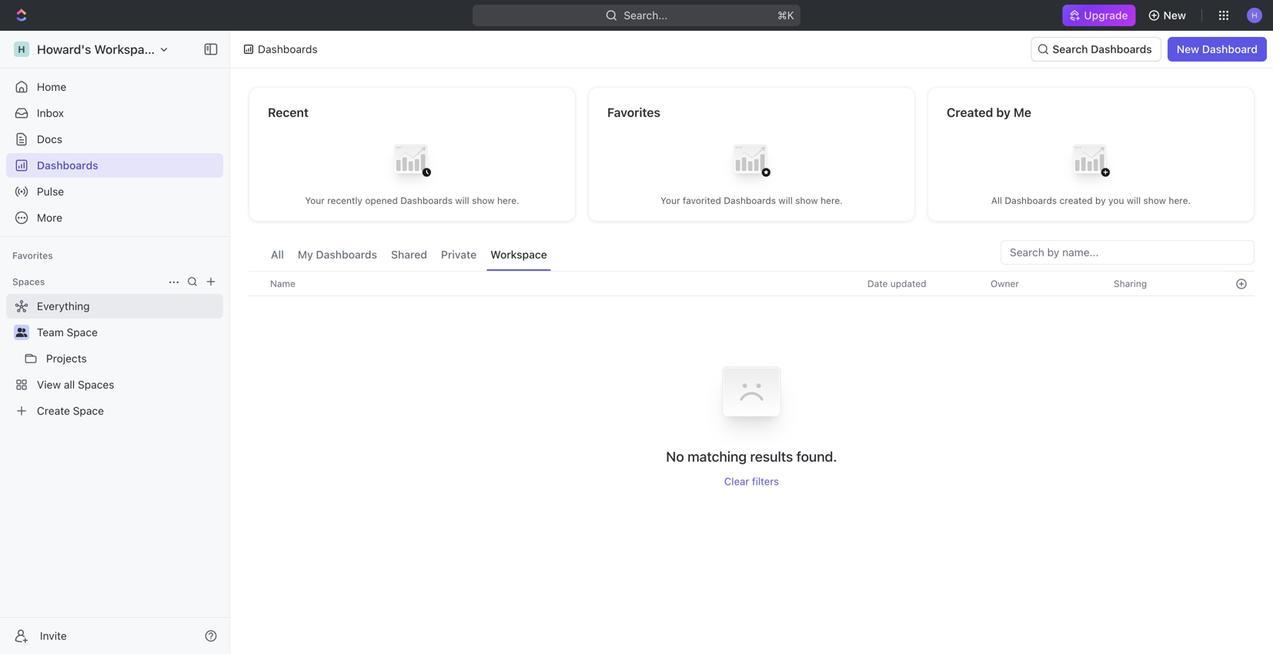 Task type: vqa. For each thing, say whether or not it's contained in the screenshot.
the top favorites
yes



Task type: locate. For each thing, give the bounding box(es) containing it.
dashboards inside button
[[316, 248, 377, 261]]

h inside sidebar navigation
[[18, 44, 25, 55]]

h left howard's
[[18, 44, 25, 55]]

space inside create space link
[[73, 404, 104, 417]]

3 will from the left
[[1127, 195, 1141, 206]]

workspace button
[[487, 240, 551, 271]]

invite
[[40, 630, 67, 642]]

0 horizontal spatial spaces
[[12, 276, 45, 287]]

tree inside sidebar navigation
[[6, 294, 223, 423]]

space for team space
[[67, 326, 98, 339]]

new for new
[[1163, 9, 1186, 22]]

opened
[[365, 195, 398, 206]]

dashboards link
[[6, 153, 223, 178]]

no created by me dashboards image
[[1060, 133, 1122, 194]]

1 horizontal spatial h
[[1252, 11, 1258, 19]]

space for create space
[[73, 404, 104, 417]]

your
[[305, 195, 325, 206], [661, 195, 680, 206]]

2 horizontal spatial here.
[[1169, 195, 1191, 206]]

new dashboard
[[1177, 43, 1258, 55]]

home link
[[6, 75, 223, 99]]

created by me
[[947, 105, 1031, 120]]

spaces
[[12, 276, 45, 287], [78, 378, 114, 391]]

2 horizontal spatial will
[[1127, 195, 1141, 206]]

new button
[[1142, 3, 1195, 28]]

1 horizontal spatial will
[[779, 195, 793, 206]]

1 vertical spatial new
[[1177, 43, 1199, 55]]

new inside button
[[1163, 9, 1186, 22]]

0 vertical spatial all
[[991, 195, 1002, 206]]

your recently opened dashboards will show here.
[[305, 195, 519, 206]]

1 vertical spatial by
[[1095, 195, 1106, 206]]

everything link
[[6, 294, 217, 319]]

show
[[472, 195, 495, 206], [795, 195, 818, 206], [1143, 195, 1166, 206]]

1 horizontal spatial by
[[1095, 195, 1106, 206]]

dashboards up pulse
[[37, 159, 98, 172]]

all inside button
[[271, 248, 284, 261]]

workspace inside sidebar navigation
[[94, 42, 158, 57]]

workspace
[[94, 42, 158, 57], [490, 248, 547, 261]]

no matching results found. table
[[249, 271, 1255, 487]]

1 horizontal spatial show
[[795, 195, 818, 206]]

will right you
[[1127, 195, 1141, 206]]

dashboards down upgrade
[[1091, 43, 1152, 55]]

tree
[[6, 294, 223, 423]]

space up the projects
[[67, 326, 98, 339]]

more
[[37, 211, 62, 224]]

0 horizontal spatial workspace
[[94, 42, 158, 57]]

0 horizontal spatial will
[[455, 195, 469, 206]]

0 horizontal spatial show
[[472, 195, 495, 206]]

row
[[249, 271, 1255, 296]]

search...
[[624, 9, 668, 22]]

1 vertical spatial h
[[18, 44, 25, 55]]

1 vertical spatial all
[[271, 248, 284, 261]]

favorites button
[[6, 246, 59, 265]]

new
[[1163, 9, 1186, 22], [1177, 43, 1199, 55]]

1 horizontal spatial spaces
[[78, 378, 114, 391]]

by
[[996, 105, 1011, 120], [1095, 195, 1106, 206]]

3 show from the left
[[1143, 195, 1166, 206]]

new dashboard button
[[1167, 37, 1267, 62]]

favorites
[[607, 105, 660, 120], [12, 250, 53, 261]]

favorites inside button
[[12, 250, 53, 261]]

1 vertical spatial favorites
[[12, 250, 53, 261]]

1 horizontal spatial workspace
[[490, 248, 547, 261]]

spaces down favorites button
[[12, 276, 45, 287]]

0 horizontal spatial your
[[305, 195, 325, 206]]

1 vertical spatial spaces
[[78, 378, 114, 391]]

howard's
[[37, 42, 91, 57]]

date
[[867, 278, 888, 289]]

0 horizontal spatial here.
[[497, 195, 519, 206]]

will up private
[[455, 195, 469, 206]]

private button
[[437, 240, 480, 271]]

here.
[[497, 195, 519, 206], [821, 195, 843, 206], [1169, 195, 1191, 206]]

1 horizontal spatial here.
[[821, 195, 843, 206]]

0 horizontal spatial by
[[996, 105, 1011, 120]]

your left recently
[[305, 195, 325, 206]]

0 vertical spatial h
[[1252, 11, 1258, 19]]

0 vertical spatial spaces
[[12, 276, 45, 287]]

all dashboards created by you will show here.
[[991, 195, 1191, 206]]

spaces right all
[[78, 378, 114, 391]]

tab list
[[267, 240, 551, 271]]

2 here. from the left
[[821, 195, 843, 206]]

all
[[991, 195, 1002, 206], [271, 248, 284, 261]]

your left favorited
[[661, 195, 680, 206]]

name
[[270, 278, 295, 289]]

more button
[[6, 206, 223, 230]]

tab list containing all
[[267, 240, 551, 271]]

dashboards right my
[[316, 248, 377, 261]]

new for new dashboard
[[1177, 43, 1199, 55]]

howard's workspace, , element
[[14, 42, 29, 57]]

workspace inside button
[[490, 248, 547, 261]]

1 horizontal spatial your
[[661, 195, 680, 206]]

owner
[[991, 278, 1019, 289]]

space
[[67, 326, 98, 339], [73, 404, 104, 417]]

space inside "team space" link
[[67, 326, 98, 339]]

howard's workspace
[[37, 42, 158, 57]]

3 here. from the left
[[1169, 195, 1191, 206]]

2 horizontal spatial show
[[1143, 195, 1166, 206]]

0 vertical spatial new
[[1163, 9, 1186, 22]]

1 horizontal spatial favorites
[[607, 105, 660, 120]]

favorited
[[683, 195, 721, 206]]

by left you
[[1095, 195, 1106, 206]]

workspace up the home link
[[94, 42, 158, 57]]

new inside button
[[1177, 43, 1199, 55]]

no data image
[[705, 346, 798, 447]]

all for all
[[271, 248, 284, 261]]

team space
[[37, 326, 98, 339]]

new up new dashboard
[[1163, 9, 1186, 22]]

tree containing everything
[[6, 294, 223, 423]]

h up the dashboard
[[1252, 11, 1258, 19]]

matching
[[687, 448, 747, 465]]

filters
[[752, 475, 779, 487]]

spaces inside 'tree'
[[78, 378, 114, 391]]

no recent dashboards image
[[381, 133, 443, 194]]

0 horizontal spatial favorites
[[12, 250, 53, 261]]

2 your from the left
[[661, 195, 680, 206]]

1 horizontal spatial all
[[991, 195, 1002, 206]]

workspace right private
[[490, 248, 547, 261]]

1 vertical spatial workspace
[[490, 248, 547, 261]]

1 vertical spatial space
[[73, 404, 104, 417]]

by left me
[[996, 105, 1011, 120]]

created
[[947, 105, 993, 120]]

no matching results found. row
[[249, 346, 1255, 487]]

everything
[[37, 300, 90, 313]]

dashboard
[[1202, 43, 1258, 55]]

my dashboards button
[[294, 240, 381, 271]]

will down no favorited dashboards image
[[779, 195, 793, 206]]

new down new button
[[1177, 43, 1199, 55]]

upgrade
[[1084, 9, 1128, 22]]

0 horizontal spatial all
[[271, 248, 284, 261]]

will
[[455, 195, 469, 206], [779, 195, 793, 206], [1127, 195, 1141, 206]]

your for favorites
[[661, 195, 680, 206]]

1 show from the left
[[472, 195, 495, 206]]

0 vertical spatial space
[[67, 326, 98, 339]]

dashboards left created
[[1005, 195, 1057, 206]]

dashboards up recent
[[258, 43, 318, 55]]

dashboards
[[258, 43, 318, 55], [1091, 43, 1152, 55], [37, 159, 98, 172], [400, 195, 453, 206], [724, 195, 776, 206], [1005, 195, 1057, 206], [316, 248, 377, 261]]

view
[[37, 378, 61, 391]]

space down view all spaces
[[73, 404, 104, 417]]

h inside dropdown button
[[1252, 11, 1258, 19]]

1 your from the left
[[305, 195, 325, 206]]

0 vertical spatial workspace
[[94, 42, 158, 57]]

0 horizontal spatial h
[[18, 44, 25, 55]]

h
[[1252, 11, 1258, 19], [18, 44, 25, 55]]



Task type: describe. For each thing, give the bounding box(es) containing it.
0 vertical spatial favorites
[[607, 105, 660, 120]]

2 show from the left
[[795, 195, 818, 206]]

inbox link
[[6, 101, 223, 125]]

2 will from the left
[[779, 195, 793, 206]]

create space link
[[6, 399, 220, 423]]

upgrade link
[[1062, 5, 1136, 26]]

shared
[[391, 248, 427, 261]]

team space link
[[37, 320, 220, 345]]

shared button
[[387, 240, 431, 271]]

view all spaces
[[37, 378, 114, 391]]

results
[[750, 448, 793, 465]]

no
[[666, 448, 684, 465]]

my dashboards
[[298, 248, 377, 261]]

projects
[[46, 352, 87, 365]]

clear
[[724, 475, 749, 487]]

date updated button
[[858, 272, 936, 296]]

you
[[1108, 195, 1124, 206]]

docs
[[37, 133, 62, 145]]

recently
[[327, 195, 362, 206]]

team
[[37, 326, 64, 339]]

dashboards down no recent dashboards image
[[400, 195, 453, 206]]

projects link
[[46, 346, 220, 371]]

docs link
[[6, 127, 223, 152]]

all
[[64, 378, 75, 391]]

private
[[441, 248, 477, 261]]

dashboards inside button
[[1091, 43, 1152, 55]]

all button
[[267, 240, 288, 271]]

⌘k
[[778, 9, 794, 22]]

search dashboards
[[1053, 43, 1152, 55]]

1 will from the left
[[455, 195, 469, 206]]

sidebar navigation
[[0, 31, 233, 654]]

Search by name... text field
[[1010, 241, 1245, 264]]

create
[[37, 404, 70, 417]]

pulse link
[[6, 179, 223, 204]]

my
[[298, 248, 313, 261]]

me
[[1014, 105, 1031, 120]]

row containing name
[[249, 271, 1255, 296]]

search
[[1053, 43, 1088, 55]]

home
[[37, 80, 66, 93]]

search dashboards button
[[1031, 37, 1161, 62]]

0 vertical spatial by
[[996, 105, 1011, 120]]

create space
[[37, 404, 104, 417]]

your favorited dashboards will show here.
[[661, 195, 843, 206]]

no favorited dashboards image
[[721, 133, 782, 194]]

date updated
[[867, 278, 926, 289]]

view all spaces link
[[6, 373, 220, 397]]

clear filters button
[[724, 475, 779, 487]]

h button
[[1242, 3, 1267, 28]]

dashboards inside sidebar navigation
[[37, 159, 98, 172]]

inbox
[[37, 107, 64, 119]]

found.
[[796, 448, 837, 465]]

clear filters
[[724, 475, 779, 487]]

dashboards down no favorited dashboards image
[[724, 195, 776, 206]]

created
[[1060, 195, 1093, 206]]

recent
[[268, 105, 309, 120]]

your for recent
[[305, 195, 325, 206]]

1 here. from the left
[[497, 195, 519, 206]]

updated
[[890, 278, 926, 289]]

pulse
[[37, 185, 64, 198]]

user group image
[[16, 328, 27, 337]]

all for all dashboards created by you will show here.
[[991, 195, 1002, 206]]

no matching results found.
[[666, 448, 837, 465]]

sharing
[[1114, 278, 1147, 289]]



